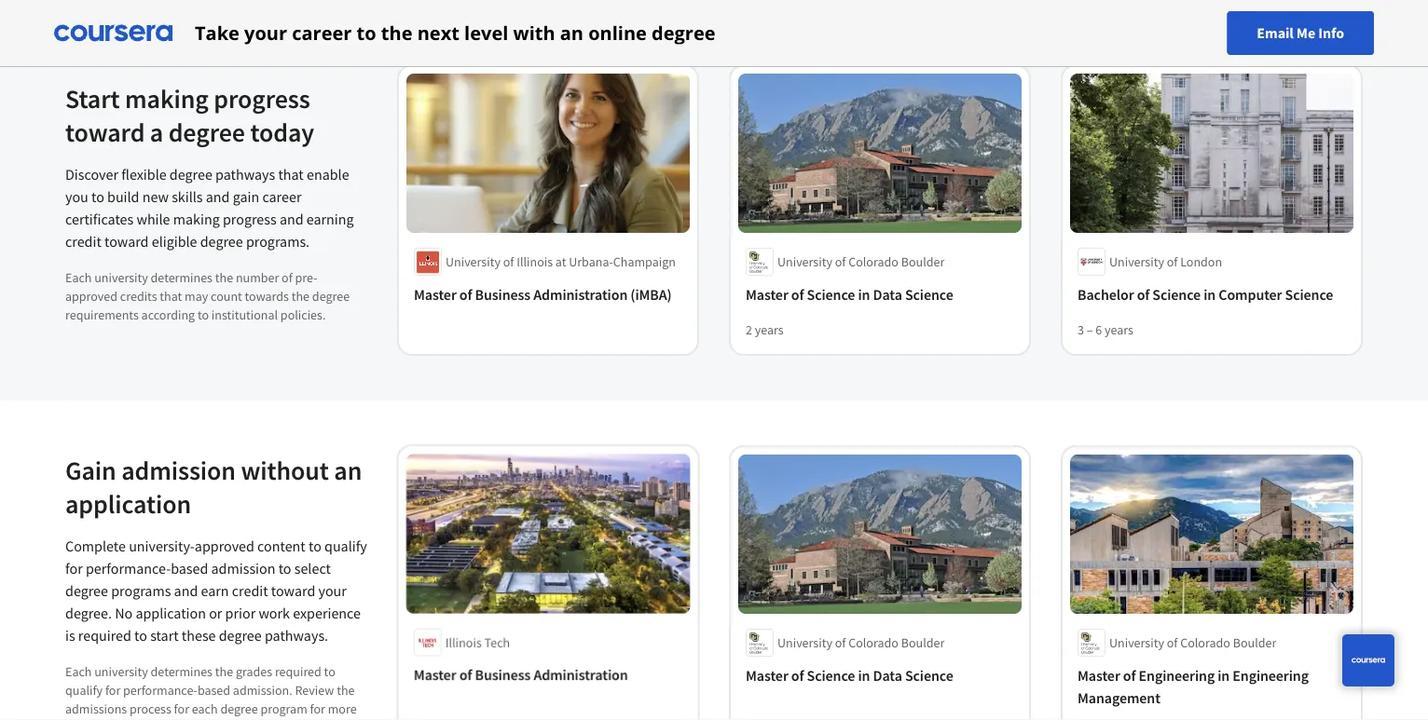 Task type: vqa. For each thing, say whether or not it's contained in the screenshot.
help
no



Task type: locate. For each thing, give the bounding box(es) containing it.
coursera image
[[54, 18, 173, 48]]

degree inside each university determines the number of pre- approved credits that may count towards the degree requirements according to institutional policies.
[[312, 288, 350, 304]]

0 vertical spatial business
[[475, 285, 531, 304]]

0 horizontal spatial engineering
[[1139, 667, 1215, 685]]

based inside each university determines the grades required to qualify for performance-based admission. review the admissions process for each degree program for more information.
[[198, 682, 230, 699]]

1 determines from the top
[[151, 269, 213, 286]]

0 horizontal spatial required
[[78, 627, 131, 646]]

for inside complete university-approved content to qualify for performance-based admission to select degree programs and earn credit toward your degree. no application or prior work experience is required to start these degree pathways.
[[65, 560, 83, 579]]

0 horizontal spatial your
[[244, 20, 287, 46]]

1 each from the top
[[65, 269, 92, 286]]

degree right a
[[168, 116, 245, 148]]

each
[[192, 701, 218, 718]]

1 vertical spatial determines
[[151, 664, 213, 680]]

0 vertical spatial university
[[94, 269, 148, 286]]

of inside master of engineering in engineering management
[[1124, 667, 1136, 685]]

degree
[[652, 20, 716, 46], [168, 116, 245, 148], [170, 166, 212, 184], [200, 233, 243, 251], [312, 288, 350, 304], [65, 582, 108, 601], [219, 627, 262, 646], [220, 701, 258, 718]]

colorado
[[849, 254, 899, 270], [849, 635, 899, 652], [1181, 635, 1231, 652]]

master for master of business administration (imba) link at top
[[414, 285, 457, 304]]

take
[[195, 20, 240, 46]]

2 vertical spatial and
[[174, 582, 198, 601]]

to right you
[[91, 188, 104, 207]]

in
[[858, 285, 870, 304], [1204, 285, 1216, 304], [858, 667, 870, 685], [1218, 667, 1230, 685]]

1 horizontal spatial required
[[275, 664, 322, 680]]

experience
[[293, 605, 361, 623]]

for up the admissions
[[105, 682, 121, 699]]

0 vertical spatial admission
[[121, 454, 236, 487]]

1 horizontal spatial approved
[[195, 538, 254, 556]]

determines up may
[[151, 269, 213, 286]]

credit down certificates
[[65, 233, 102, 251]]

degree down admission.
[[220, 701, 258, 718]]

2 university from the top
[[94, 664, 148, 680]]

in for 1st master of science in data science link from the top
[[858, 285, 870, 304]]

an
[[560, 20, 584, 46], [334, 454, 362, 487]]

programs.
[[246, 233, 310, 251]]

and left gain
[[206, 188, 230, 207]]

flexible
[[121, 166, 167, 184]]

progress inside discover flexible degree pathways that enable you to build new skills and gain career certificates while making progress and earning credit toward eligible degree programs.
[[223, 210, 277, 229]]

university up credits
[[94, 269, 148, 286]]

1 vertical spatial progress
[[223, 210, 277, 229]]

required down degree.
[[78, 627, 131, 646]]

for left each
[[174, 701, 189, 718]]

1 horizontal spatial engineering
[[1233, 667, 1309, 685]]

0 vertical spatial your
[[244, 20, 287, 46]]

application up start
[[136, 605, 206, 623]]

0 horizontal spatial years
[[755, 322, 784, 339]]

each up requirements
[[65, 269, 92, 286]]

0 vertical spatial based
[[171, 560, 208, 579]]

master
[[414, 285, 457, 304], [746, 285, 789, 304], [414, 667, 457, 685], [746, 667, 789, 685], [1078, 667, 1121, 685]]

0 vertical spatial that
[[278, 166, 304, 184]]

to down content
[[279, 560, 291, 579]]

degree up degree.
[[65, 582, 108, 601]]

determines inside each university determines the grades required to qualify for performance-based admission. review the admissions process for each degree program for more information.
[[151, 664, 213, 680]]

toward inside complete university-approved content to qualify for performance-based admission to select degree programs and earn credit toward your degree. no application or prior work experience is required to start these degree pathways.
[[271, 582, 315, 601]]

1 vertical spatial your
[[318, 582, 347, 601]]

based up earn
[[171, 560, 208, 579]]

to inside each university determines the grades required to qualify for performance-based admission. review the admissions process for each degree program for more information.
[[324, 664, 335, 680]]

1 vertical spatial illinois
[[446, 635, 482, 652]]

to left start
[[134, 627, 147, 646]]

0 horizontal spatial qualify
[[65, 682, 103, 699]]

0 vertical spatial application
[[65, 488, 191, 520]]

1 vertical spatial toward
[[104, 233, 149, 251]]

required
[[78, 627, 131, 646], [275, 664, 322, 680]]

0 vertical spatial master of science in data science link
[[746, 284, 1015, 306]]

program
[[261, 701, 308, 718]]

no
[[115, 605, 133, 623]]

to up select
[[309, 538, 322, 556]]

1 business from the top
[[475, 285, 531, 304]]

the up count
[[215, 269, 233, 286]]

0 horizontal spatial that
[[160, 288, 182, 304]]

1 administration from the top
[[534, 285, 628, 304]]

qualify up the admissions
[[65, 682, 103, 699]]

colorado for master of engineering in engineering management link
[[1181, 635, 1231, 652]]

select
[[294, 560, 331, 579]]

university inside each university determines the number of pre- approved credits that may count towards the degree requirements according to institutional policies.
[[94, 269, 148, 286]]

and left earn
[[174, 582, 198, 601]]

information.
[[65, 719, 133, 721]]

making inside start making progress toward a degree today
[[125, 82, 209, 115]]

the up more
[[337, 682, 355, 699]]

credit up prior
[[232, 582, 268, 601]]

1 horizontal spatial your
[[318, 582, 347, 601]]

number
[[236, 269, 279, 286]]

1 vertical spatial that
[[160, 288, 182, 304]]

enable
[[307, 166, 349, 184]]

2 determines from the top
[[151, 664, 213, 680]]

1 vertical spatial approved
[[195, 538, 254, 556]]

eligible
[[152, 233, 197, 251]]

1 vertical spatial required
[[275, 664, 322, 680]]

determines for application
[[151, 664, 213, 680]]

admission up university-
[[121, 454, 236, 487]]

0 horizontal spatial approved
[[65, 288, 118, 304]]

an right the without
[[334, 454, 362, 487]]

university of colorado boulder for 1st master of science in data science link from the top
[[778, 254, 945, 270]]

each down is
[[65, 664, 92, 680]]

content
[[257, 538, 306, 556]]

degree inside start making progress toward a degree today
[[168, 116, 245, 148]]

engineering
[[1139, 667, 1215, 685], [1233, 667, 1309, 685]]

making down skills
[[173, 210, 220, 229]]

1 vertical spatial qualify
[[65, 682, 103, 699]]

2 administration from the top
[[534, 667, 628, 685]]

1 university from the top
[[94, 269, 148, 286]]

university for application
[[94, 664, 148, 680]]

determines
[[151, 269, 213, 286], [151, 664, 213, 680]]

1 vertical spatial each
[[65, 664, 92, 680]]

2 business from the top
[[475, 667, 531, 685]]

1 vertical spatial credit
[[232, 582, 268, 601]]

required up review
[[275, 664, 322, 680]]

degree down pre-
[[312, 288, 350, 304]]

based inside complete university-approved content to qualify for performance-based admission to select degree programs and earn credit toward your degree. no application or prior work experience is required to start these degree pathways.
[[171, 560, 208, 579]]

qualify up select
[[325, 538, 367, 556]]

university for bachelor of science in computer science link
[[1110, 254, 1165, 270]]

years
[[755, 322, 784, 339], [1105, 322, 1134, 339]]

1 master of science in data science from the top
[[746, 285, 954, 304]]

1 horizontal spatial that
[[278, 166, 304, 184]]

0 vertical spatial and
[[206, 188, 230, 207]]

making inside discover flexible degree pathways that enable you to build new skills and gain career certificates while making progress and earning credit toward eligible degree programs.
[[173, 210, 220, 229]]

at
[[556, 254, 566, 270]]

1 horizontal spatial credit
[[232, 582, 268, 601]]

1 vertical spatial master of science in data science
[[746, 667, 954, 685]]

2 years
[[746, 322, 784, 339]]

grades
[[236, 664, 272, 680]]

business for master of business administration (imba)
[[475, 285, 531, 304]]

0 vertical spatial toward
[[65, 116, 145, 148]]

1 vertical spatial performance-
[[123, 682, 198, 699]]

toward down start
[[65, 116, 145, 148]]

0 vertical spatial progress
[[214, 82, 310, 115]]

1 vertical spatial career
[[262, 188, 302, 207]]

2 master of science in data science from the top
[[746, 667, 954, 685]]

an inside "gain admission without an application"
[[334, 454, 362, 487]]

application inside complete university-approved content to qualify for performance-based admission to select degree programs and earn credit toward your degree. no application or prior work experience is required to start these degree pathways.
[[136, 605, 206, 623]]

certificates
[[65, 210, 134, 229]]

master of engineering in engineering management
[[1078, 667, 1309, 708]]

qualify
[[325, 538, 367, 556], [65, 682, 103, 699]]

1 horizontal spatial years
[[1105, 322, 1134, 339]]

gain
[[65, 454, 116, 487]]

0 horizontal spatial illinois
[[446, 635, 482, 652]]

0 vertical spatial data
[[873, 285, 903, 304]]

performance- inside complete university-approved content to qualify for performance-based admission to select degree programs and earn credit toward your degree. no application or prior work experience is required to start these degree pathways.
[[86, 560, 171, 579]]

making
[[125, 82, 209, 115], [173, 210, 220, 229]]

to up review
[[324, 664, 335, 680]]

colorado for 2nd master of science in data science link from the top
[[849, 635, 899, 652]]

university of london
[[1110, 254, 1223, 270]]

0 vertical spatial determines
[[151, 269, 213, 286]]

toward
[[65, 116, 145, 148], [104, 233, 149, 251], [271, 582, 315, 601]]

career
[[292, 20, 352, 46], [262, 188, 302, 207]]

in for bachelor of science in computer science link
[[1204, 285, 1216, 304]]

0 vertical spatial performance-
[[86, 560, 171, 579]]

1 vertical spatial application
[[136, 605, 206, 623]]

new
[[142, 188, 169, 207]]

admission up earn
[[211, 560, 276, 579]]

0 horizontal spatial and
[[174, 582, 198, 601]]

university for a
[[94, 269, 148, 286]]

0 vertical spatial illinois
[[517, 254, 553, 270]]

and inside complete university-approved content to qualify for performance-based admission to select degree programs and earn credit toward your degree. no application or prior work experience is required to start these degree pathways.
[[174, 582, 198, 601]]

0 vertical spatial each
[[65, 269, 92, 286]]

1 vertical spatial based
[[198, 682, 230, 699]]

–
[[1087, 322, 1093, 339]]

1 vertical spatial master of science in data science link
[[746, 665, 1015, 687]]

1 vertical spatial university
[[94, 664, 148, 680]]

illinois left "tech"
[[446, 635, 482, 652]]

0 horizontal spatial an
[[334, 454, 362, 487]]

2 master of science in data science link from the top
[[746, 665, 1015, 687]]

illinois left at
[[517, 254, 553, 270]]

1 vertical spatial business
[[475, 667, 531, 685]]

each inside each university determines the number of pre- approved credits that may count towards the degree requirements according to institutional policies.
[[65, 269, 92, 286]]

years right 6
[[1105, 322, 1134, 339]]

boulder
[[902, 254, 945, 270], [902, 635, 945, 652], [1233, 635, 1277, 652]]

determines inside each university determines the number of pre- approved credits that may count towards the degree requirements according to institutional policies.
[[151, 269, 213, 286]]

that inside discover flexible degree pathways that enable you to build new skills and gain career certificates while making progress and earning credit toward eligible degree programs.
[[278, 166, 304, 184]]

toward down while
[[104, 233, 149, 251]]

for
[[65, 560, 83, 579], [105, 682, 121, 699], [174, 701, 189, 718], [310, 701, 325, 718]]

2 vertical spatial toward
[[271, 582, 315, 601]]

1 horizontal spatial qualify
[[325, 538, 367, 556]]

to down may
[[198, 306, 209, 323]]

business
[[475, 285, 531, 304], [475, 667, 531, 685]]

0 vertical spatial an
[[560, 20, 584, 46]]

making up a
[[125, 82, 209, 115]]

in inside master of engineering in engineering management
[[1218, 667, 1230, 685]]

illinois
[[517, 254, 553, 270], [446, 635, 482, 652]]

approved up earn
[[195, 538, 254, 556]]

each inside each university determines the grades required to qualify for performance-based admission. review the admissions process for each degree program for more information.
[[65, 664, 92, 680]]

0 vertical spatial qualify
[[325, 538, 367, 556]]

admission.
[[233, 682, 293, 699]]

performance- up programs
[[86, 560, 171, 579]]

performance- up "process" at the bottom left
[[123, 682, 198, 699]]

urbana-
[[569, 254, 613, 270]]

that inside each university determines the number of pre- approved credits that may count towards the degree requirements according to institutional policies.
[[160, 288, 182, 304]]

1 vertical spatial making
[[173, 210, 220, 229]]

of
[[503, 254, 514, 270], [835, 254, 846, 270], [1167, 254, 1178, 270], [282, 269, 293, 286], [460, 285, 472, 304], [792, 285, 804, 304], [1137, 285, 1150, 304], [835, 635, 846, 652], [1167, 635, 1178, 652], [460, 667, 472, 685], [792, 667, 804, 685], [1124, 667, 1136, 685]]

your up experience
[[318, 582, 347, 601]]

university of colorado boulder for 2nd master of science in data science link from the top
[[778, 635, 945, 652]]

based up each
[[198, 682, 230, 699]]

each for gain admission without an application
[[65, 664, 92, 680]]

an right "with"
[[560, 20, 584, 46]]

administration for master of business administration (imba)
[[534, 285, 628, 304]]

6
[[1096, 322, 1103, 339]]

business down "tech"
[[475, 667, 531, 685]]

toward up the "work"
[[271, 582, 315, 601]]

0 vertical spatial credit
[[65, 233, 102, 251]]

2 each from the top
[[65, 664, 92, 680]]

progress up today on the top left of the page
[[214, 82, 310, 115]]

0 vertical spatial required
[[78, 627, 131, 646]]

the
[[381, 20, 413, 46], [215, 269, 233, 286], [292, 288, 310, 304], [215, 664, 233, 680], [337, 682, 355, 699]]

and up programs.
[[280, 210, 304, 229]]

progress down gain
[[223, 210, 277, 229]]

application
[[65, 488, 191, 520], [136, 605, 206, 623]]

to inside discover flexible degree pathways that enable you to build new skills and gain career certificates while making progress and earning credit toward eligible degree programs.
[[91, 188, 104, 207]]

admission
[[121, 454, 236, 487], [211, 560, 276, 579]]

university inside each university determines the grades required to qualify for performance-based admission. review the admissions process for each degree program for more information.
[[94, 664, 148, 680]]

determines down start
[[151, 664, 213, 680]]

3 – 6 years
[[1078, 322, 1134, 339]]

that up 'according'
[[160, 288, 182, 304]]

business down university of illinois at urbana-champaign
[[475, 285, 531, 304]]

to left next
[[357, 20, 376, 46]]

0 vertical spatial master of science in data science
[[746, 285, 954, 304]]

and
[[206, 188, 230, 207], [280, 210, 304, 229], [174, 582, 198, 601]]

degree inside each university determines the grades required to qualify for performance-based admission. review the admissions process for each degree program for more information.
[[220, 701, 258, 718]]

that left enable
[[278, 166, 304, 184]]

master inside master of engineering in engineering management
[[1078, 667, 1121, 685]]

may
[[185, 288, 208, 304]]

for down complete on the bottom left
[[65, 560, 83, 579]]

skills
[[172, 188, 203, 207]]

champaign
[[613, 254, 676, 270]]

0 vertical spatial approved
[[65, 288, 118, 304]]

that
[[278, 166, 304, 184], [160, 288, 182, 304]]

approved up requirements
[[65, 288, 118, 304]]

1 vertical spatial admission
[[211, 560, 276, 579]]

approved inside each university determines the number of pre- approved credits that may count towards the degree requirements according to institutional policies.
[[65, 288, 118, 304]]

to
[[357, 20, 376, 46], [91, 188, 104, 207], [198, 306, 209, 323], [309, 538, 322, 556], [279, 560, 291, 579], [134, 627, 147, 646], [324, 664, 335, 680]]

1 horizontal spatial and
[[206, 188, 230, 207]]

master of business administration (imba) link
[[414, 284, 683, 306]]

0 vertical spatial making
[[125, 82, 209, 115]]

1 vertical spatial administration
[[534, 667, 628, 685]]

1 data from the top
[[873, 285, 903, 304]]

1 vertical spatial data
[[873, 667, 903, 685]]

data
[[873, 285, 903, 304], [873, 667, 903, 685]]

1 vertical spatial and
[[280, 210, 304, 229]]

administration
[[534, 285, 628, 304], [534, 667, 628, 685]]

0 vertical spatial administration
[[534, 285, 628, 304]]

application down gain
[[65, 488, 191, 520]]

university of colorado boulder
[[778, 254, 945, 270], [778, 635, 945, 652], [1110, 635, 1277, 652]]

the up policies.
[[292, 288, 310, 304]]

0 horizontal spatial credit
[[65, 233, 102, 251]]

university of illinois at urbana-champaign
[[446, 254, 676, 270]]

your right take
[[244, 20, 287, 46]]

progress
[[214, 82, 310, 115], [223, 210, 277, 229]]

years right 2 at right
[[755, 322, 784, 339]]

university up the admissions
[[94, 664, 148, 680]]

1 master of science in data science link from the top
[[746, 284, 1015, 306]]

performance-
[[86, 560, 171, 579], [123, 682, 198, 699]]

1 vertical spatial an
[[334, 454, 362, 487]]



Task type: describe. For each thing, give the bounding box(es) containing it.
determines for a
[[151, 269, 213, 286]]

computer
[[1219, 285, 1283, 304]]

qualify inside complete university-approved content to qualify for performance-based admission to select degree programs and earn credit toward your degree. no application or prior work experience is required to start these degree pathways.
[[325, 538, 367, 556]]

build
[[107, 188, 139, 207]]

level
[[465, 20, 509, 46]]

each for start making progress toward a degree today
[[65, 269, 92, 286]]

master of engineering in engineering management link
[[1078, 665, 1347, 710]]

policies.
[[281, 306, 326, 323]]

these
[[182, 627, 216, 646]]

2 engineering from the left
[[1233, 667, 1309, 685]]

master of science in data science for 2nd master of science in data science link from the top
[[746, 667, 954, 685]]

institutional
[[212, 306, 278, 323]]

master for master of engineering in engineering management link
[[1078, 667, 1121, 685]]

while
[[137, 210, 170, 229]]

business for master of business administration
[[475, 667, 531, 685]]

with
[[513, 20, 555, 46]]

is
[[65, 627, 75, 646]]

management
[[1078, 689, 1161, 708]]

1 engineering from the left
[[1139, 667, 1215, 685]]

university of colorado boulder for master of engineering in engineering management link
[[1110, 635, 1277, 652]]

email me info button
[[1228, 11, 1375, 55]]

online
[[589, 20, 647, 46]]

discover flexible degree pathways that enable you to build new skills and gain career certificates while making progress and earning credit toward eligible degree programs.
[[65, 166, 354, 251]]

pathways.
[[265, 627, 328, 646]]

info
[[1319, 24, 1345, 42]]

in for 2nd master of science in data science link from the top
[[858, 667, 870, 685]]

a
[[150, 116, 163, 148]]

career inside discover flexible degree pathways that enable you to build new skills and gain career certificates while making progress and earning credit toward eligible degree programs.
[[262, 188, 302, 207]]

each university determines the grades required to qualify for performance-based admission. review the admissions process for each degree program for more information.
[[65, 664, 357, 721]]

bachelor of science in computer science
[[1078, 285, 1334, 304]]

approved inside complete university-approved content to qualify for performance-based admission to select degree programs and earn credit toward your degree. no application or prior work experience is required to start these degree pathways.
[[195, 538, 254, 556]]

complete
[[65, 538, 126, 556]]

performance- inside each university determines the grades required to qualify for performance-based admission. review the admissions process for each degree program for more information.
[[123, 682, 198, 699]]

pathways
[[215, 166, 275, 184]]

toward inside discover flexible degree pathways that enable you to build new skills and gain career certificates while making progress and earning credit toward eligible degree programs.
[[104, 233, 149, 251]]

admission inside "gain admission without an application"
[[121, 454, 236, 487]]

credits
[[120, 288, 157, 304]]

admission inside complete university-approved content to qualify for performance-based admission to select degree programs and earn credit toward your degree. no application or prior work experience is required to start these degree pathways.
[[211, 560, 276, 579]]

administration for master of business administration
[[534, 667, 628, 685]]

complete university-approved content to qualify for performance-based admission to select degree programs and earn credit toward your degree. no application or prior work experience is required to start these degree pathways.
[[65, 538, 367, 646]]

the left grades
[[215, 664, 233, 680]]

progress inside start making progress toward a degree today
[[214, 82, 310, 115]]

requirements
[[65, 306, 139, 323]]

degree right eligible
[[200, 233, 243, 251]]

degree up skills
[[170, 166, 212, 184]]

master of science in data science for 1st master of science in data science link from the top
[[746, 285, 954, 304]]

3
[[1078, 322, 1085, 339]]

more
[[328, 701, 357, 718]]

master of business administration
[[414, 667, 628, 685]]

toward inside start making progress toward a degree today
[[65, 116, 145, 148]]

without
[[241, 454, 329, 487]]

in for master of engineering in engineering management link
[[1218, 667, 1230, 685]]

2 horizontal spatial and
[[280, 210, 304, 229]]

review
[[295, 682, 334, 699]]

credit inside complete university-approved content to qualify for performance-based admission to select degree programs and earn credit toward your degree. no application or prior work experience is required to start these degree pathways.
[[232, 582, 268, 601]]

for down review
[[310, 701, 325, 718]]

university for master of business administration (imba) link at top
[[446, 254, 501, 270]]

bachelor of science in computer science link
[[1078, 284, 1347, 306]]

university for master of engineering in engineering management link
[[1110, 635, 1165, 652]]

qualify inside each university determines the grades required to qualify for performance-based admission. review the admissions process for each degree program for more information.
[[65, 682, 103, 699]]

according
[[141, 306, 195, 323]]

colorado for 1st master of science in data science link from the top
[[849, 254, 899, 270]]

degree down prior
[[219, 627, 262, 646]]

2 years from the left
[[1105, 322, 1134, 339]]

start
[[150, 627, 179, 646]]

bachelor
[[1078, 285, 1134, 304]]

master of business administration link
[[414, 665, 683, 687]]

next
[[418, 20, 460, 46]]

2
[[746, 322, 753, 339]]

each university determines the number of pre- approved credits that may count towards the degree requirements according to institutional policies.
[[65, 269, 350, 323]]

1 horizontal spatial illinois
[[517, 254, 553, 270]]

me
[[1297, 24, 1316, 42]]

prior
[[225, 605, 256, 623]]

degree right online
[[652, 20, 716, 46]]

earning
[[307, 210, 354, 229]]

process
[[130, 701, 171, 718]]

count
[[211, 288, 242, 304]]

application inside "gain admission without an application"
[[65, 488, 191, 520]]

programs
[[111, 582, 171, 601]]

gain
[[233, 188, 259, 207]]

start making progress toward a degree today
[[65, 82, 314, 148]]

discover
[[65, 166, 118, 184]]

the left next
[[381, 20, 413, 46]]

email
[[1257, 24, 1294, 42]]

start
[[65, 82, 120, 115]]

you
[[65, 188, 88, 207]]

required inside each university determines the grades required to qualify for performance-based admission. review the admissions process for each degree program for more information.
[[275, 664, 322, 680]]

work
[[259, 605, 290, 623]]

degree.
[[65, 605, 112, 623]]

email me info
[[1257, 24, 1345, 42]]

2 data from the top
[[873, 667, 903, 685]]

credit inside discover flexible degree pathways that enable you to build new skills and gain career certificates while making progress and earning credit toward eligible degree programs.
[[65, 233, 102, 251]]

master of business administration (imba)
[[414, 285, 672, 304]]

or
[[209, 605, 222, 623]]

0 vertical spatial career
[[292, 20, 352, 46]]

required inside complete university-approved content to qualify for performance-based admission to select degree programs and earn credit toward your degree. no application or prior work experience is required to start these degree pathways.
[[78, 627, 131, 646]]

1 horizontal spatial an
[[560, 20, 584, 46]]

london
[[1181, 254, 1223, 270]]

tech
[[485, 635, 510, 652]]

of inside each university determines the number of pre- approved credits that may count towards the degree requirements according to institutional policies.
[[282, 269, 293, 286]]

1 years from the left
[[755, 322, 784, 339]]

pre-
[[295, 269, 318, 286]]

your inside complete university-approved content to qualify for performance-based admission to select degree programs and earn credit toward your degree. no application or prior work experience is required to start these degree pathways.
[[318, 582, 347, 601]]

to inside each university determines the number of pre- approved credits that may count towards the degree requirements according to institutional policies.
[[198, 306, 209, 323]]

admissions
[[65, 701, 127, 718]]

(imba)
[[631, 285, 672, 304]]

university-
[[129, 538, 195, 556]]

master for master of business administration link
[[414, 667, 457, 685]]

take your career to the next level with an online degree
[[195, 20, 716, 46]]

gain admission without an application
[[65, 454, 362, 520]]

illinois tech
[[446, 635, 510, 652]]

towards
[[245, 288, 289, 304]]

today
[[250, 116, 314, 148]]

earn
[[201, 582, 229, 601]]



